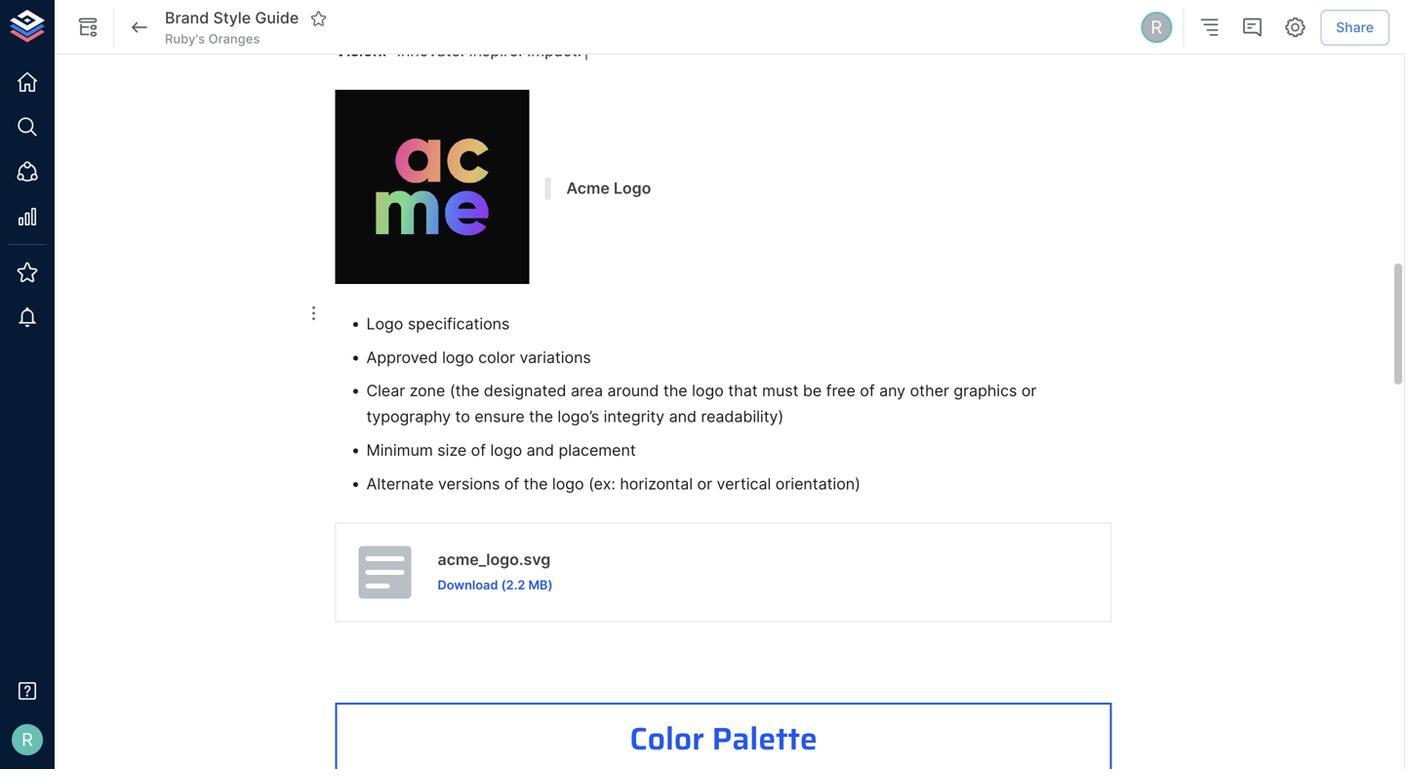 Task type: vqa. For each thing, say whether or not it's contained in the screenshot.
5 / 10
no



Task type: locate. For each thing, give the bounding box(es) containing it.
r button
[[1138, 9, 1175, 46], [6, 718, 49, 761]]

of
[[860, 381, 875, 400], [471, 441, 486, 460], [504, 474, 519, 493]]

the right around
[[664, 381, 688, 400]]

color
[[478, 348, 515, 367]]

logo's
[[558, 407, 599, 426]]

"innovate.
[[391, 41, 465, 60]]

of right size
[[471, 441, 486, 460]]

logo up approved
[[366, 314, 403, 333]]

show wiki image
[[76, 16, 100, 39]]

that
[[728, 381, 758, 400]]

1 horizontal spatial of
[[504, 474, 519, 493]]

or left the vertical in the bottom right of the page
[[697, 474, 712, 493]]

1 horizontal spatial logo
[[614, 179, 651, 198]]

0 vertical spatial the
[[664, 381, 688, 400]]

graphics
[[954, 381, 1017, 400]]

settings image
[[1284, 16, 1307, 39]]

logo
[[614, 179, 651, 198], [366, 314, 403, 333]]

logo
[[442, 348, 474, 367], [692, 381, 724, 400], [490, 441, 522, 460], [552, 474, 584, 493]]

vision: "innovate. inspire. impact."
[[335, 41, 587, 60]]

1 horizontal spatial and
[[669, 407, 697, 426]]

brand
[[165, 8, 209, 28]]

logo left 'that'
[[692, 381, 724, 400]]

1 vertical spatial of
[[471, 441, 486, 460]]

)
[[548, 577, 553, 593]]

r
[[1151, 16, 1162, 38], [22, 729, 33, 750]]

acme
[[567, 179, 610, 198]]

1 horizontal spatial or
[[1022, 381, 1037, 400]]

1 horizontal spatial r
[[1151, 16, 1162, 38]]

or
[[1022, 381, 1037, 400], [697, 474, 712, 493]]

the down the designated
[[529, 407, 553, 426]]

0 horizontal spatial r button
[[6, 718, 49, 761]]

style
[[213, 8, 251, 28]]

1 vertical spatial r
[[22, 729, 33, 750]]

and left placement
[[527, 441, 554, 460]]

logo right acme
[[614, 179, 651, 198]]

and
[[669, 407, 697, 426], [527, 441, 554, 460]]

variations
[[520, 348, 591, 367]]

acme_logo.svg download ( 2.2 mb )
[[438, 550, 553, 593]]

clear zone (the designated area around the logo that must be free of any other graphics or typography to ensure the logo's integrity and readability)
[[366, 381, 1041, 426]]

impact."
[[527, 41, 587, 60]]

download
[[438, 577, 498, 593]]

(ex:
[[589, 474, 616, 493]]

share
[[1336, 19, 1374, 35]]

1 vertical spatial the
[[529, 407, 553, 426]]

logo down the ensure on the bottom left of page
[[490, 441, 522, 460]]

0 vertical spatial logo
[[614, 179, 651, 198]]

orientation)
[[776, 474, 861, 493]]

1 vertical spatial or
[[697, 474, 712, 493]]

0 horizontal spatial of
[[471, 441, 486, 460]]

the down minimum size of logo and placement
[[524, 474, 548, 493]]

minimum size of logo and placement
[[366, 441, 636, 460]]

ruby's oranges
[[165, 31, 260, 46]]

2 horizontal spatial of
[[860, 381, 875, 400]]

0 vertical spatial r
[[1151, 16, 1162, 38]]

of down minimum size of logo and placement
[[504, 474, 519, 493]]

1 vertical spatial logo
[[366, 314, 403, 333]]

0 vertical spatial and
[[669, 407, 697, 426]]

acme logo
[[567, 179, 651, 198]]

share button
[[1321, 10, 1390, 45]]

or right graphics in the right of the page
[[1022, 381, 1037, 400]]

0 vertical spatial of
[[860, 381, 875, 400]]

0 horizontal spatial r
[[22, 729, 33, 750]]

must
[[762, 381, 799, 400]]

comments image
[[1241, 16, 1264, 39]]

approved
[[366, 348, 438, 367]]

favorite image
[[310, 10, 327, 27]]

and right integrity
[[669, 407, 697, 426]]

go back image
[[128, 16, 151, 39]]

of left any
[[860, 381, 875, 400]]

horizontal
[[620, 474, 693, 493]]

free
[[826, 381, 856, 400]]

the
[[664, 381, 688, 400], [529, 407, 553, 426], [524, 474, 548, 493]]

2 vertical spatial of
[[504, 474, 519, 493]]

ruby's
[[165, 31, 205, 46]]

logo specifications
[[366, 314, 510, 333]]

0 vertical spatial or
[[1022, 381, 1037, 400]]

vision:
[[335, 41, 387, 60]]

0 vertical spatial r button
[[1138, 9, 1175, 46]]

1 vertical spatial and
[[527, 441, 554, 460]]

to
[[455, 407, 470, 426]]

logo down specifications
[[442, 348, 474, 367]]



Task type: describe. For each thing, give the bounding box(es) containing it.
acme_logo.svg
[[438, 550, 551, 569]]

approved logo color variations
[[366, 348, 591, 367]]

of for (ex:
[[504, 474, 519, 493]]

0 horizontal spatial logo
[[366, 314, 403, 333]]

brand style guide
[[165, 8, 299, 28]]

versions
[[438, 474, 500, 493]]

mb
[[528, 577, 548, 593]]

2 vertical spatial the
[[524, 474, 548, 493]]

of for placement
[[471, 441, 486, 460]]

ruby's oranges link
[[165, 30, 260, 48]]

logo inside clear zone (the designated area around the logo that must be free of any other graphics or typography to ensure the logo's integrity and readability)
[[692, 381, 724, 400]]

ensure
[[475, 407, 525, 426]]

0 horizontal spatial and
[[527, 441, 554, 460]]

logo left (ex:
[[552, 474, 584, 493]]

clear
[[366, 381, 405, 400]]

size
[[438, 441, 467, 460]]

or inside clear zone (the designated area around the logo that must be free of any other graphics or typography to ensure the logo's integrity and readability)
[[1022, 381, 1037, 400]]

zone
[[410, 381, 445, 400]]

table of contents image
[[1198, 16, 1221, 39]]

around
[[608, 381, 659, 400]]

area
[[571, 381, 603, 400]]

integrity
[[604, 407, 665, 426]]

1 vertical spatial r button
[[6, 718, 49, 761]]

vertical
[[717, 474, 771, 493]]

alternate
[[366, 474, 434, 493]]

color
[[630, 714, 704, 763]]

oranges
[[208, 31, 260, 46]]

typography
[[366, 407, 451, 426]]

inspire.
[[469, 41, 523, 60]]

other
[[910, 381, 949, 400]]

color palette
[[630, 714, 818, 763]]

alternate versions of the logo (ex: horizontal or vertical orientation)
[[366, 474, 861, 493]]

guide
[[255, 8, 299, 28]]

minimum
[[366, 441, 433, 460]]

1 horizontal spatial r button
[[1138, 9, 1175, 46]]

(
[[501, 577, 506, 593]]

and inside clear zone (the designated area around the logo that must be free of any other graphics or typography to ensure the logo's integrity and readability)
[[669, 407, 697, 426]]

palette
[[712, 714, 818, 763]]

2.2
[[506, 577, 525, 593]]

placement
[[559, 441, 636, 460]]

be
[[803, 381, 822, 400]]

any
[[879, 381, 906, 400]]

specifications
[[408, 314, 510, 333]]

readability)
[[701, 407, 784, 426]]

0 horizontal spatial or
[[697, 474, 712, 493]]

of inside clear zone (the designated area around the logo that must be free of any other graphics or typography to ensure the logo's integrity and readability)
[[860, 381, 875, 400]]

(the
[[450, 381, 480, 400]]

designated
[[484, 381, 567, 400]]



